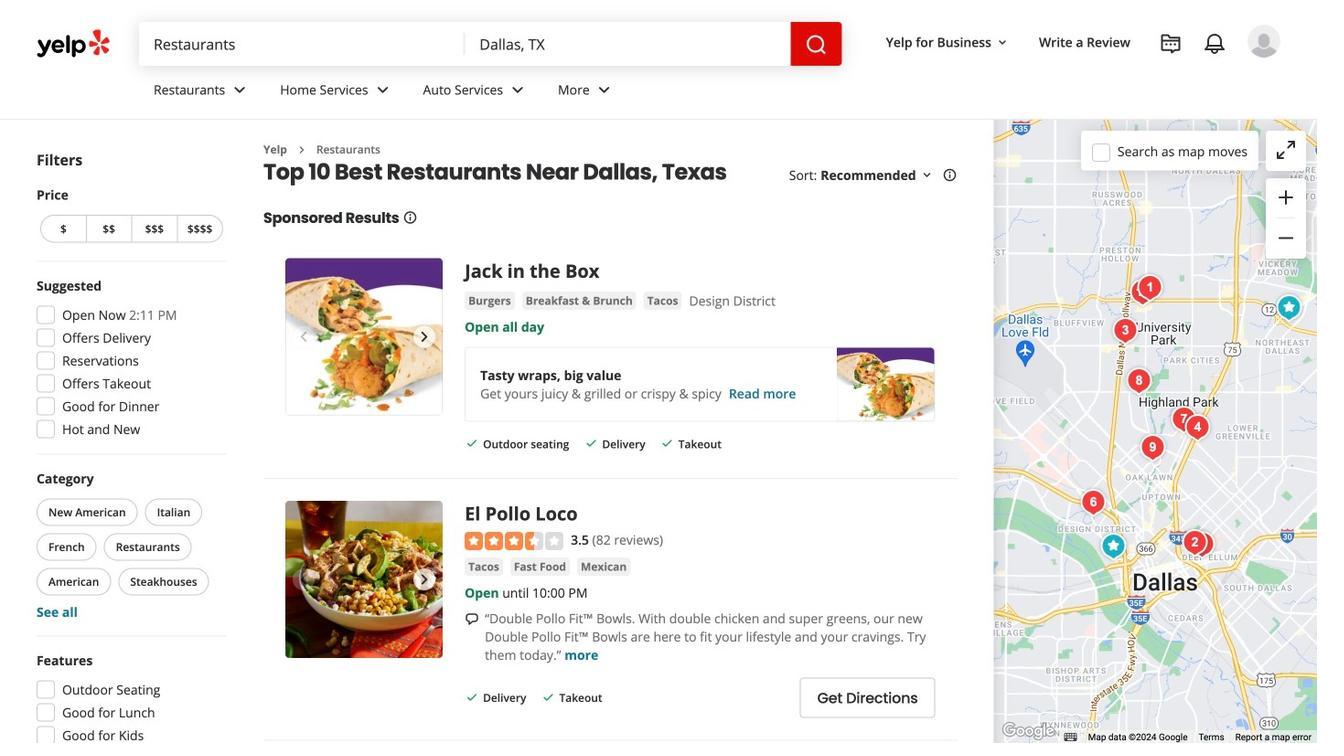 Task type: locate. For each thing, give the bounding box(es) containing it.
next image
[[414, 326, 436, 348]]

2 previous image from the top
[[293, 569, 315, 591]]

group
[[1267, 178, 1307, 259], [37, 186, 227, 247], [31, 277, 227, 444], [33, 470, 227, 622], [31, 652, 227, 744]]

malai kitchen image
[[1125, 275, 1162, 311]]

16 info v2 image
[[943, 168, 958, 183]]

notifications image
[[1204, 33, 1226, 55]]

none field "things to do, nail salons, plumbers"
[[139, 22, 465, 66]]

0 vertical spatial previous image
[[293, 326, 315, 348]]

1 vertical spatial slideshow element
[[286, 501, 443, 659]]

2 horizontal spatial 24 chevron down v2 image
[[594, 79, 616, 101]]

slideshow element
[[286, 258, 443, 416], [286, 501, 443, 659]]

search image
[[806, 34, 828, 56]]

1 none field from the left
[[139, 22, 465, 66]]

previous image for 2nd slideshow element from the top of the page
[[293, 569, 315, 591]]

things to do, nail salons, plumbers text field
[[139, 22, 465, 66]]

projects image
[[1160, 33, 1182, 55]]

google image
[[999, 720, 1059, 744]]

mister charles image
[[1166, 402, 1203, 438]]

hawkers asian street food image
[[1184, 527, 1221, 564]]

1 vertical spatial previous image
[[293, 569, 315, 591]]

1 horizontal spatial 16 chevron down v2 image
[[996, 35, 1010, 50]]

1 slideshow element from the top
[[286, 258, 443, 416]]

business categories element
[[139, 66, 1281, 119]]

keyboard shortcuts image
[[1065, 734, 1078, 742]]

None field
[[139, 22, 465, 66], [465, 22, 791, 66]]

1 previous image from the top
[[293, 326, 315, 348]]

rodeo goat image
[[1076, 485, 1112, 522]]

zoom in image
[[1276, 187, 1298, 209]]

user actions element
[[872, 23, 1307, 135]]

None search field
[[139, 22, 842, 66]]

1 24 chevron down v2 image from the left
[[229, 79, 251, 101]]

1 vertical spatial 16 chevron down v2 image
[[920, 168, 935, 183]]

16 speech v2 image
[[465, 613, 480, 627]]

2 none field from the left
[[465, 22, 791, 66]]

expand map image
[[1276, 139, 1298, 161]]

16 chevron down v2 image
[[996, 35, 1010, 50], [920, 168, 935, 183]]

16 checkmark v2 image
[[465, 437, 480, 451], [584, 437, 599, 451], [465, 691, 480, 705], [541, 691, 556, 705]]

16 chevron right v2 image
[[295, 143, 309, 157]]

0 horizontal spatial 24 chevron down v2 image
[[229, 79, 251, 101]]

1 horizontal spatial 24 chevron down v2 image
[[507, 79, 529, 101]]

previous image
[[293, 326, 315, 348], [293, 569, 315, 591]]

24 chevron down v2 image
[[229, 79, 251, 101], [507, 79, 529, 101], [594, 79, 616, 101]]

16 info v2 image
[[403, 210, 418, 225]]

0 vertical spatial 16 chevron down v2 image
[[996, 35, 1010, 50]]

0 horizontal spatial 16 chevron down v2 image
[[920, 168, 935, 183]]

0 vertical spatial slideshow element
[[286, 258, 443, 416]]

previous image for second slideshow element from the bottom
[[293, 326, 315, 348]]



Task type: describe. For each thing, give the bounding box(es) containing it.
firehouse subs image
[[1271, 290, 1308, 327]]

16 checkmark v2 image
[[660, 437, 675, 451]]

zoom out image
[[1276, 227, 1298, 249]]

the honor bar image
[[1121, 363, 1158, 400]]

none field address, neighborhood, city, state or zip
[[465, 22, 791, 66]]

address, neighborhood, city, state or zip text field
[[465, 22, 791, 66]]

next image
[[414, 569, 436, 591]]

ruby a. image
[[1248, 25, 1281, 58]]

map region
[[775, 0, 1318, 744]]

jack in the box image
[[1096, 529, 1132, 566]]

hudson house image
[[1108, 313, 1144, 350]]

24 chevron down v2 image
[[372, 79, 394, 101]]

il bracco image
[[1132, 270, 1169, 307]]

2 24 chevron down v2 image from the left
[[507, 79, 529, 101]]

3.5 star rating image
[[465, 533, 564, 551]]

el pollo loco image
[[1313, 128, 1318, 165]]

2 slideshow element from the top
[[286, 501, 443, 659]]

mister o1 dallas image
[[1135, 430, 1172, 467]]

the porch image
[[1180, 410, 1216, 447]]

3 24 chevron down v2 image from the left
[[594, 79, 616, 101]]

electric shuffle image
[[1177, 525, 1214, 562]]



Task type: vqa. For each thing, say whether or not it's contained in the screenshot.
the leftmost Event
no



